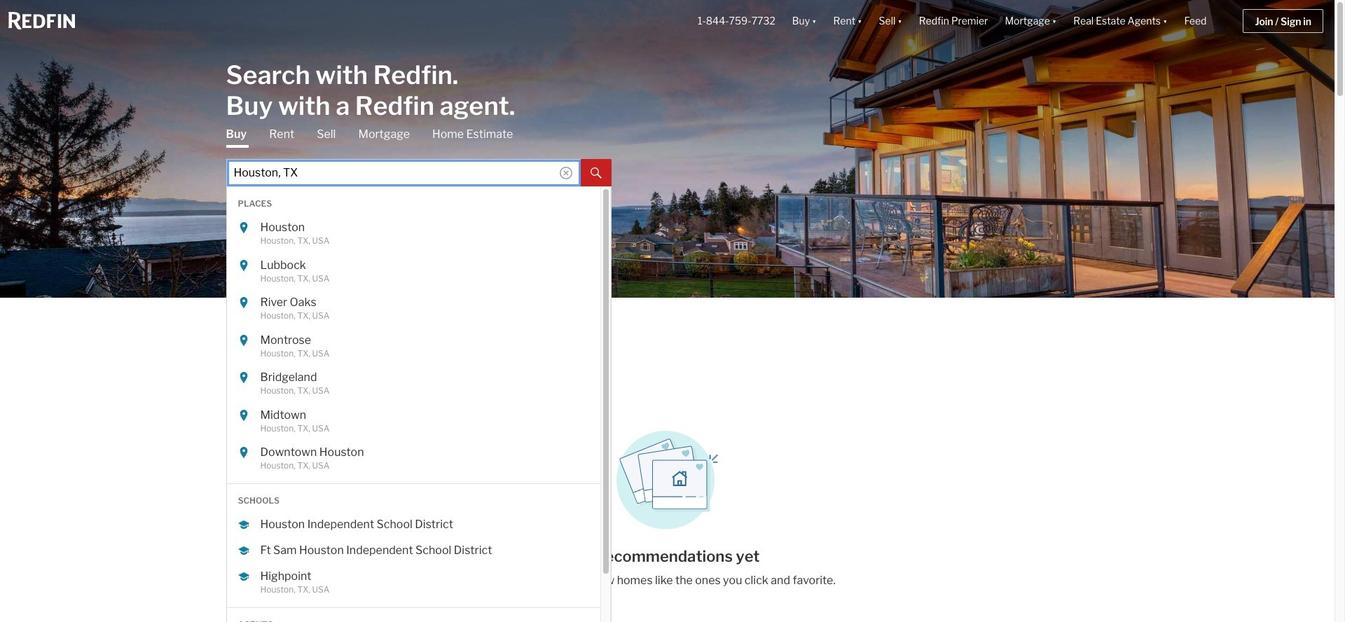 Task type: vqa. For each thing, say whether or not it's contained in the screenshot.
1-844-759-7732 LINK
no



Task type: describe. For each thing, give the bounding box(es) containing it.
search input image
[[560, 166, 572, 179]]

clear input button
[[560, 168, 572, 181]]



Task type: locate. For each thing, give the bounding box(es) containing it.
submit search image
[[591, 168, 602, 179]]

City, Address, School, Agent, ZIP search field
[[226, 159, 581, 187]]

tab list
[[226, 127, 612, 623]]



